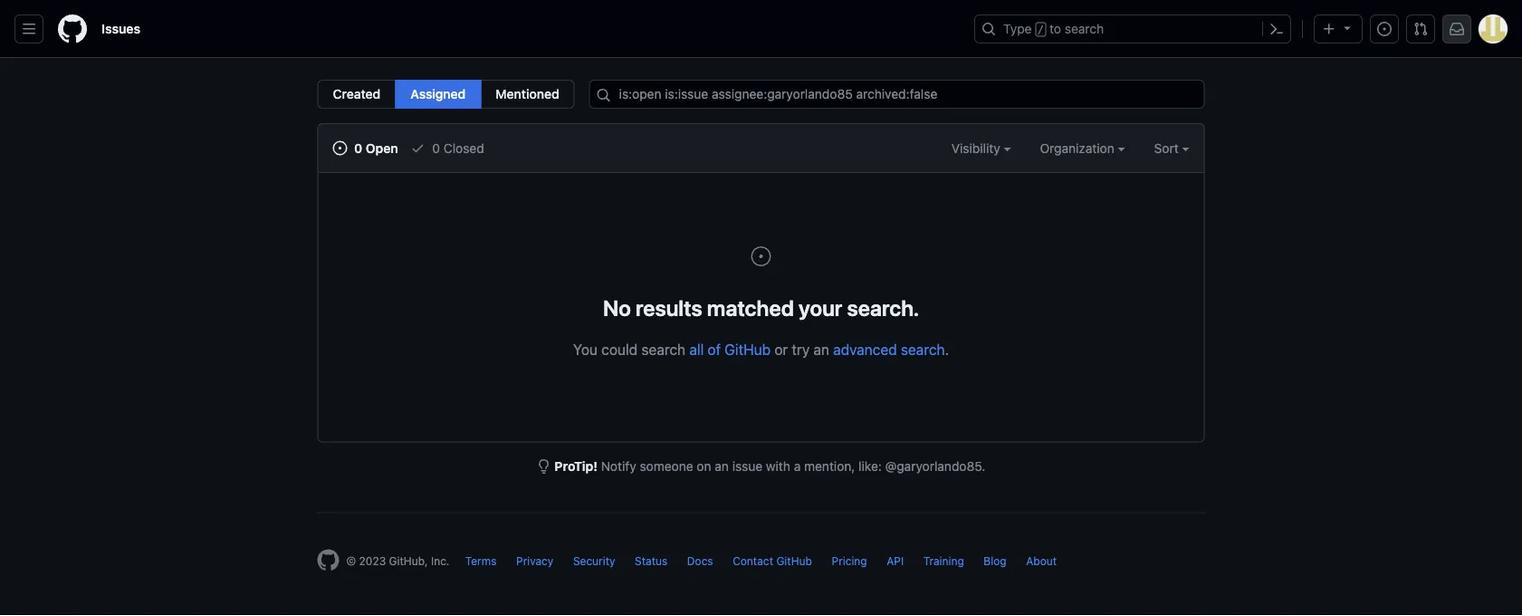 Task type: locate. For each thing, give the bounding box(es) containing it.
1 horizontal spatial 0
[[432, 140, 440, 155]]

could
[[602, 341, 638, 358]]

.
[[945, 341, 949, 358]]

contact github link
[[733, 555, 813, 568]]

pricing
[[832, 555, 868, 568]]

2 0 from the left
[[432, 140, 440, 155]]

an
[[814, 341, 830, 358], [715, 459, 729, 474]]

0 vertical spatial an
[[814, 341, 830, 358]]

an right try on the right
[[814, 341, 830, 358]]

mentioned
[[496, 87, 560, 101]]

try
[[792, 341, 810, 358]]

organization button
[[1040, 139, 1126, 158]]

/
[[1038, 24, 1044, 36]]

0 horizontal spatial issue opened image
[[333, 141, 347, 155]]

an right on
[[715, 459, 729, 474]]

triangle down image
[[1341, 20, 1355, 35]]

search.
[[848, 295, 920, 320]]

0 horizontal spatial 0
[[354, 140, 363, 155]]

api
[[887, 555, 904, 568]]

1 vertical spatial an
[[715, 459, 729, 474]]

security
[[573, 555, 616, 568]]

assigned
[[411, 87, 466, 101]]

1 horizontal spatial an
[[814, 341, 830, 358]]

footer
[[303, 512, 1220, 615]]

open
[[366, 140, 398, 155]]

sort
[[1155, 140, 1179, 155]]

0 horizontal spatial homepage image
[[58, 14, 87, 43]]

you could search all of github or try an advanced search .
[[573, 341, 949, 358]]

status link
[[635, 555, 668, 568]]

0 horizontal spatial github
[[725, 341, 771, 358]]

issue opened image
[[333, 141, 347, 155], [751, 246, 772, 267]]

search right the to
[[1065, 21, 1104, 36]]

1 horizontal spatial homepage image
[[318, 549, 339, 571]]

privacy
[[516, 555, 554, 568]]

privacy link
[[516, 555, 554, 568]]

homepage image left ©
[[318, 549, 339, 571]]

blog
[[984, 555, 1007, 568]]

protip!
[[555, 459, 598, 474]]

issues element
[[318, 80, 575, 109]]

homepage image
[[58, 14, 87, 43], [318, 549, 339, 571]]

type / to search
[[1004, 21, 1104, 36]]

0 vertical spatial issue opened image
[[333, 141, 347, 155]]

0 left open
[[354, 140, 363, 155]]

0 vertical spatial github
[[725, 341, 771, 358]]

homepage image left "issues"
[[58, 14, 87, 43]]

visibility button
[[952, 139, 1011, 158]]

issue opened image up no results matched your search.
[[751, 246, 772, 267]]

issue opened image left 0 open
[[333, 141, 347, 155]]

github
[[725, 341, 771, 358], [777, 555, 813, 568]]

advanced search link
[[834, 341, 945, 358]]

0 right check icon
[[432, 140, 440, 155]]

search down search. at the right of the page
[[901, 341, 945, 358]]

0 closed link
[[411, 139, 484, 158]]

search image
[[597, 88, 611, 102]]

github right contact
[[777, 555, 813, 568]]

0 for open
[[354, 140, 363, 155]]

mention,
[[805, 459, 856, 474]]

issue
[[733, 459, 763, 474]]

with
[[766, 459, 791, 474]]

contact github
[[733, 555, 813, 568]]

0 open
[[351, 140, 398, 155]]

training link
[[924, 555, 965, 568]]

about
[[1027, 555, 1057, 568]]

search
[[1065, 21, 1104, 36], [642, 341, 686, 358], [901, 341, 945, 358]]

©
[[347, 555, 356, 568]]

github right of
[[725, 341, 771, 358]]

all
[[690, 341, 704, 358]]

sort button
[[1155, 139, 1190, 158]]

closed
[[444, 140, 484, 155]]

blog link
[[984, 555, 1007, 568]]

search left the all
[[642, 341, 686, 358]]

1 horizontal spatial github
[[777, 555, 813, 568]]

0 horizontal spatial an
[[715, 459, 729, 474]]

someone
[[640, 459, 694, 474]]

0
[[354, 140, 363, 155], [432, 140, 440, 155]]

created
[[333, 87, 381, 101]]

docs
[[687, 555, 714, 568]]

1 0 from the left
[[354, 140, 363, 155]]

1 vertical spatial github
[[777, 555, 813, 568]]

0 horizontal spatial search
[[642, 341, 686, 358]]

about link
[[1027, 555, 1057, 568]]

a
[[794, 459, 801, 474]]

1 horizontal spatial issue opened image
[[751, 246, 772, 267]]

to
[[1050, 21, 1062, 36]]

protip! notify someone on an issue with a mention, like: @garyorlando85.
[[555, 459, 986, 474]]



Task type: vqa. For each thing, say whether or not it's contained in the screenshot.
Mentioned
yes



Task type: describe. For each thing, give the bounding box(es) containing it.
on
[[697, 459, 712, 474]]

organization
[[1040, 140, 1118, 155]]

Search all issues text field
[[589, 80, 1205, 109]]

assigned link
[[395, 80, 481, 109]]

github,
[[389, 555, 428, 568]]

command palette image
[[1270, 22, 1285, 36]]

like:
[[859, 459, 882, 474]]

you
[[573, 341, 598, 358]]

terms
[[465, 555, 497, 568]]

matched
[[707, 295, 794, 320]]

issue opened image inside 0 open link
[[333, 141, 347, 155]]

0 closed
[[429, 140, 484, 155]]

advanced
[[834, 341, 897, 358]]

no results matched your search.
[[603, 295, 920, 320]]

or
[[775, 341, 788, 358]]

contact
[[733, 555, 774, 568]]

created link
[[318, 80, 396, 109]]

training
[[924, 555, 965, 568]]

plus image
[[1323, 22, 1337, 36]]

mentioned link
[[480, 80, 575, 109]]

pricing link
[[832, 555, 868, 568]]

notifications image
[[1450, 22, 1465, 36]]

api link
[[887, 555, 904, 568]]

visibility
[[952, 140, 1004, 155]]

security link
[[573, 555, 616, 568]]

terms link
[[465, 555, 497, 568]]

0 for closed
[[432, 140, 440, 155]]

footer containing © 2023 github, inc.
[[303, 512, 1220, 615]]

github inside footer
[[777, 555, 813, 568]]

Issues search field
[[589, 80, 1205, 109]]

docs link
[[687, 555, 714, 568]]

no
[[603, 295, 631, 320]]

1 vertical spatial issue opened image
[[751, 246, 772, 267]]

inc.
[[431, 555, 450, 568]]

© 2023 github, inc.
[[347, 555, 450, 568]]

0 open link
[[333, 139, 398, 158]]

your
[[799, 295, 843, 320]]

all of github link
[[690, 341, 771, 358]]

2 horizontal spatial search
[[1065, 21, 1104, 36]]

issue opened image
[[1378, 22, 1392, 36]]

issues
[[101, 21, 141, 36]]

of
[[708, 341, 721, 358]]

results
[[636, 295, 703, 320]]

2023
[[359, 555, 386, 568]]

0 vertical spatial homepage image
[[58, 14, 87, 43]]

notify
[[601, 459, 637, 474]]

@garyorlando85.
[[886, 459, 986, 474]]

1 vertical spatial homepage image
[[318, 549, 339, 571]]

status
[[635, 555, 668, 568]]

1 horizontal spatial search
[[901, 341, 945, 358]]

light bulb image
[[537, 459, 551, 474]]

check image
[[411, 141, 425, 155]]

type
[[1004, 21, 1032, 36]]

git pull request image
[[1414, 22, 1429, 36]]



